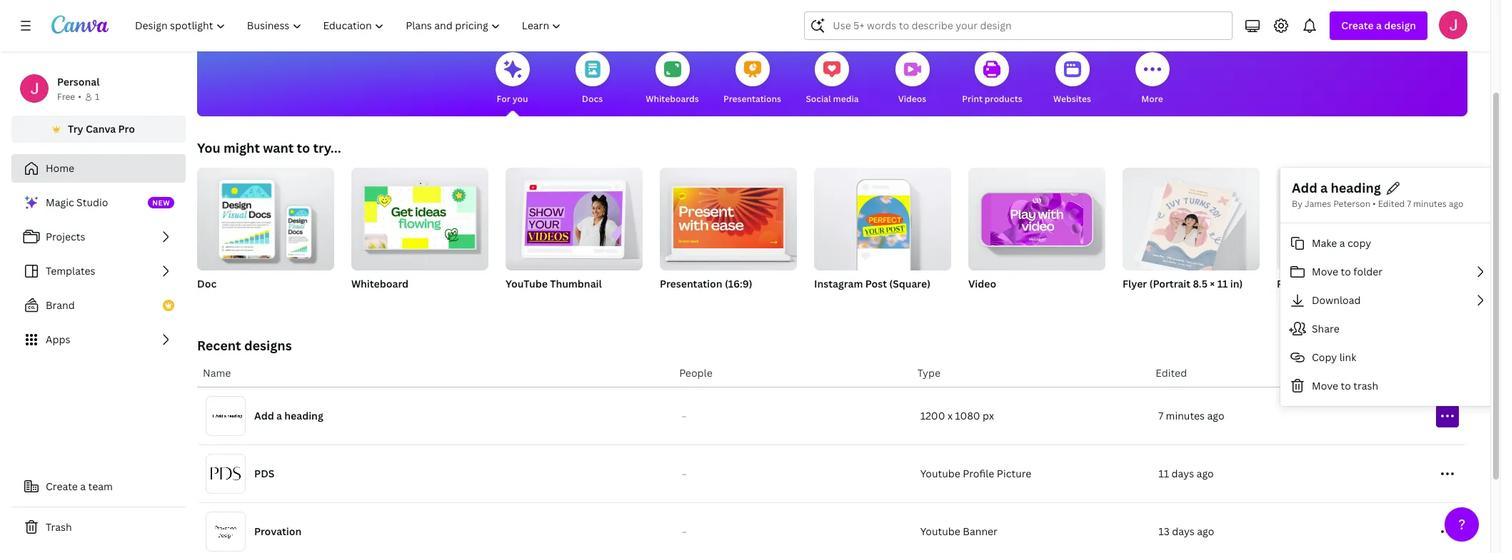 Task type: describe. For each thing, give the bounding box(es) containing it.
try...
[[313, 139, 341, 156]]

youtube banner
[[920, 525, 998, 539]]

websites
[[1054, 93, 1091, 105]]

copy
[[1348, 236, 1372, 250]]

make a copy
[[1312, 236, 1372, 250]]

unlimited
[[351, 296, 392, 308]]

× right the 18
[[1289, 296, 1293, 308]]

magic
[[46, 196, 74, 209]]

(portrait
[[1150, 277, 1191, 291]]

social
[[806, 93, 831, 105]]

team
[[88, 480, 113, 494]]

(18
[[1311, 277, 1326, 291]]

pds
[[254, 467, 275, 481]]

copy link
[[1312, 351, 1357, 364]]

whiteboards
[[646, 93, 699, 105]]

you might want to try...
[[197, 139, 341, 156]]

provation
[[254, 525, 302, 539]]

new
[[152, 198, 170, 208]]

poster (18 × 24 in portrait) group
[[1277, 168, 1414, 309]]

apps link
[[11, 326, 186, 354]]

auto size button
[[197, 295, 249, 309]]

studio
[[77, 196, 108, 209]]

ago for 11 days ago
[[1197, 467, 1214, 481]]

more
[[1142, 93, 1163, 105]]

instagram post (square) group
[[814, 162, 951, 309]]

to for move to trash
[[1341, 379, 1351, 393]]

post
[[865, 277, 887, 291]]

add inside button
[[1292, 179, 1318, 196]]

-- for 1200 x 1080 px
[[682, 413, 686, 420]]

create for create a team
[[46, 480, 78, 494]]

whiteboard unlimited
[[351, 277, 409, 308]]

home
[[46, 161, 74, 175]]

videos button
[[895, 42, 930, 116]]

add a heading button
[[1292, 179, 1381, 197]]

13
[[1159, 525, 1170, 539]]

× inside instagram post (square) 1080 × 1080 px
[[838, 296, 842, 308]]

free •
[[57, 91, 81, 103]]

for you button
[[495, 42, 530, 116]]

1200
[[920, 409, 945, 423]]

× inside "presentation (16:9) 1920 × 1080 px"
[[683, 296, 687, 308]]

free
[[57, 91, 75, 103]]

by james peterson
[[1292, 198, 1371, 210]]

a down "designs" at the bottom left
[[276, 409, 282, 423]]

copy link button
[[1281, 344, 1498, 372]]

edited 7 minutes ago
[[1378, 198, 1464, 210]]

group for whiteboard
[[351, 162, 489, 271]]

instagram
[[814, 277, 863, 291]]

youtube profile picture
[[920, 467, 1032, 481]]

flyer
[[1123, 277, 1147, 291]]

create for create a design
[[1342, 19, 1374, 32]]

in)
[[1231, 277, 1243, 291]]

create a team button
[[11, 473, 186, 501]]

group for presentation (16:9)
[[660, 162, 797, 271]]

ago for 13 days ago
[[1197, 525, 1214, 539]]

design
[[1384, 19, 1416, 32]]

profile
[[963, 467, 995, 481]]

magic studio
[[46, 196, 108, 209]]

flyer (portrait 8.5 × 11 in)
[[1123, 277, 1243, 291]]

edited for edited
[[1156, 366, 1187, 380]]

picture
[[997, 467, 1032, 481]]

1 vertical spatial 11
[[1159, 467, 1169, 481]]

px right the "x"
[[983, 409, 994, 423]]

poster
[[1277, 277, 1309, 291]]

1 vertical spatial 7
[[1159, 409, 1164, 423]]

1 horizontal spatial in
[[1350, 277, 1359, 291]]

1
[[95, 91, 99, 103]]

youtube for youtube banner
[[920, 525, 961, 539]]

make a copy button
[[1281, 229, 1498, 258]]

recent designs
[[197, 337, 292, 354]]

try canva pro
[[68, 122, 135, 136]]

make
[[1312, 236, 1337, 250]]

size
[[219, 296, 234, 308]]

1080 × 1080 px button
[[814, 295, 892, 309]]

docs button
[[575, 42, 610, 116]]

flyer (portrait 8.5 × 11 in) group
[[1123, 162, 1260, 309]]

instagram post (square) 1080 × 1080 px
[[814, 277, 931, 308]]

peterson
[[1334, 198, 1371, 210]]

11 days ago
[[1159, 467, 1214, 481]]

× inside 'youtube thumbnail 1280 × 720 px'
[[528, 296, 532, 308]]

might
[[224, 139, 260, 156]]

group for poster (18 × 24 in portrait)
[[1277, 168, 1414, 271]]

move for move to folder
[[1312, 265, 1339, 278]]

11 inside 'group'
[[1218, 277, 1228, 291]]

print products button
[[962, 42, 1023, 116]]

-- for youtube profile picture
[[682, 471, 686, 478]]

trash
[[46, 521, 72, 534]]

0 horizontal spatial add a heading
[[254, 409, 323, 423]]

youtube
[[506, 277, 548, 291]]

thumbnail
[[550, 277, 602, 291]]

(square)
[[889, 277, 931, 291]]

1920
[[660, 296, 680, 308]]

create a design
[[1342, 19, 1416, 32]]

group for youtube thumbnail
[[506, 162, 643, 271]]

youtube for youtube profile picture
[[920, 467, 961, 481]]

edited for edited 7 minutes ago
[[1378, 198, 1405, 210]]



Task type: locate. For each thing, give the bounding box(es) containing it.
0 horizontal spatial create
[[46, 480, 78, 494]]

days up 13 days ago
[[1172, 467, 1194, 481]]

create left the design
[[1342, 19, 1374, 32]]

× right '1920'
[[683, 296, 687, 308]]

edited right peterson
[[1378, 198, 1405, 210]]

× inside 'group'
[[1210, 277, 1215, 291]]

0 horizontal spatial heading
[[284, 409, 323, 423]]

-
[[682, 413, 684, 420], [684, 413, 686, 420], [682, 471, 684, 478], [684, 471, 686, 478], [682, 529, 684, 536], [684, 529, 686, 536]]

1 vertical spatial edited
[[1156, 366, 1187, 380]]

a up james
[[1321, 179, 1328, 196]]

-- for youtube banner
[[682, 529, 686, 536]]

1 vertical spatial add a heading
[[254, 409, 323, 423]]

move to folder
[[1312, 265, 1383, 278]]

doc group
[[197, 162, 334, 309]]

trash
[[1354, 379, 1379, 393]]

11 left in)
[[1218, 277, 1228, 291]]

1 vertical spatial minutes
[[1166, 409, 1205, 423]]

ago for 7 minutes ago
[[1207, 409, 1225, 423]]

edited up 7 minutes ago at the right of the page
[[1156, 366, 1187, 380]]

× right (18
[[1328, 277, 1333, 291]]

move to trash
[[1312, 379, 1379, 393]]

× left 720
[[528, 296, 532, 308]]

social media
[[806, 93, 859, 105]]

to for move to folder
[[1341, 265, 1351, 278]]

whiteboard
[[351, 277, 409, 291]]

Search search field
[[833, 12, 1204, 39]]

1 horizontal spatial edited
[[1378, 198, 1405, 210]]

by
[[1292, 198, 1303, 210]]

None search field
[[805, 11, 1233, 40]]

px inside instagram post (square) 1080 × 1080 px
[[868, 296, 878, 308]]

7 up the 11 days ago
[[1159, 409, 1164, 423]]

0 vertical spatial days
[[1172, 467, 1194, 481]]

try canva pro button
[[11, 116, 186, 143]]

1 vertical spatial in
[[1307, 296, 1315, 308]]

2 vertical spatial to
[[1341, 379, 1351, 393]]

move inside move to trash button
[[1312, 379, 1339, 393]]

websites button
[[1054, 42, 1091, 116]]

0 vertical spatial add
[[1292, 179, 1318, 196]]

media
[[833, 93, 859, 105]]

1 youtube from the top
[[920, 467, 961, 481]]

1200 x 1080 px
[[920, 409, 994, 423]]

add a heading up pds
[[254, 409, 323, 423]]

videos
[[898, 93, 927, 105]]

1 vertical spatial move
[[1312, 379, 1339, 393]]

add a heading up by james peterson on the right of page
[[1292, 179, 1381, 196]]

in up download
[[1350, 277, 1359, 291]]

1 horizontal spatial 24
[[1336, 277, 1347, 291]]

doc
[[197, 277, 217, 291]]

presentations button
[[724, 42, 781, 116]]

canva
[[86, 122, 116, 136]]

type
[[918, 366, 941, 380]]

youtube thumbnail 1280 × 720 px
[[506, 277, 602, 308]]

0 vertical spatial add a heading
[[1292, 179, 1381, 196]]

james
[[1305, 198, 1332, 210]]

projects link
[[11, 223, 186, 251]]

1 vertical spatial add
[[254, 409, 274, 423]]

move
[[1312, 265, 1339, 278], [1312, 379, 1339, 393]]

(16:9)
[[725, 277, 753, 291]]

a
[[1376, 19, 1382, 32], [1321, 179, 1328, 196], [1340, 236, 1345, 250], [276, 409, 282, 423], [80, 480, 86, 494]]

2 -- from the top
[[682, 471, 686, 478]]

24 right the 18
[[1295, 296, 1305, 308]]

x
[[948, 409, 953, 423]]

heading inside add a heading button
[[1331, 179, 1381, 196]]

in
[[1350, 277, 1359, 291], [1307, 296, 1315, 308]]

personal
[[57, 75, 100, 89]]

in down (18
[[1307, 296, 1315, 308]]

minutes
[[1414, 198, 1447, 210], [1166, 409, 1205, 423]]

×
[[1210, 277, 1215, 291], [1328, 277, 1333, 291], [528, 296, 532, 308], [683, 296, 687, 308], [838, 296, 842, 308], [1289, 296, 1293, 308]]

move for move to trash
[[1312, 379, 1339, 393]]

docs
[[582, 93, 603, 105]]

0 horizontal spatial 11
[[1159, 467, 1169, 481]]

24 up download
[[1336, 277, 1347, 291]]

days
[[1172, 467, 1194, 481], [1172, 525, 1195, 539]]

list
[[11, 189, 186, 354]]

trash link
[[11, 514, 186, 542]]

create inside dropdown button
[[1342, 19, 1374, 32]]

add up by
[[1292, 179, 1318, 196]]

0 vertical spatial 24
[[1336, 277, 1347, 291]]

move down make at the right top
[[1312, 265, 1339, 278]]

days for 11
[[1172, 467, 1194, 481]]

1 vertical spatial --
[[682, 471, 686, 478]]

you
[[513, 93, 528, 105]]

1280 × 720 px button
[[506, 295, 576, 309]]

group
[[197, 162, 334, 271], [351, 162, 489, 271], [506, 162, 643, 271], [660, 162, 797, 271], [814, 162, 951, 271], [969, 162, 1106, 271], [1123, 162, 1260, 275], [1277, 168, 1414, 271]]

1 vertical spatial youtube
[[920, 525, 961, 539]]

move to folder button
[[1281, 258, 1498, 286]]

youtube thumbnail group
[[506, 162, 643, 309]]

apps
[[46, 333, 70, 346]]

•
[[78, 91, 81, 103]]

0 vertical spatial edited
[[1378, 198, 1405, 210]]

11 up 13
[[1159, 467, 1169, 481]]

a inside dropdown button
[[1376, 19, 1382, 32]]

poster (18 × 24 in portrait) 18 × 24 in
[[1277, 277, 1402, 308]]

1 horizontal spatial heading
[[1331, 179, 1381, 196]]

folder
[[1354, 265, 1383, 278]]

2 vertical spatial --
[[682, 529, 686, 536]]

recent
[[197, 337, 241, 354]]

0 horizontal spatial edited
[[1156, 366, 1187, 380]]

7 up make a copy button
[[1407, 198, 1411, 210]]

1 horizontal spatial add a heading
[[1292, 179, 1381, 196]]

you
[[197, 139, 221, 156]]

templates
[[46, 264, 95, 278]]

try
[[68, 122, 83, 136]]

0 vertical spatial create
[[1342, 19, 1374, 32]]

1280
[[506, 296, 526, 308]]

px down the post at bottom
[[868, 296, 878, 308]]

1080 inside "presentation (16:9) 1920 × 1080 px"
[[689, 296, 710, 308]]

0 vertical spatial to
[[297, 139, 310, 156]]

a left the design
[[1376, 19, 1382, 32]]

days for 13
[[1172, 525, 1195, 539]]

px inside "presentation (16:9) 1920 × 1080 px"
[[712, 296, 722, 308]]

group for doc
[[197, 162, 334, 271]]

brand
[[46, 299, 75, 312]]

resume group
[[1431, 168, 1501, 309]]

1 horizontal spatial create
[[1342, 19, 1374, 32]]

to left try...
[[297, 139, 310, 156]]

social media button
[[806, 42, 859, 116]]

add a heading
[[1292, 179, 1381, 196], [254, 409, 323, 423]]

× right 8.5
[[1210, 277, 1215, 291]]

home link
[[11, 154, 186, 183]]

presentation (16:9) 1920 × 1080 px
[[660, 277, 753, 308]]

video group
[[969, 162, 1106, 309]]

days right 13
[[1172, 525, 1195, 539]]

presentation
[[660, 277, 723, 291]]

0 vertical spatial move
[[1312, 265, 1339, 278]]

move down copy
[[1312, 379, 1339, 393]]

youtube left banner
[[920, 525, 961, 539]]

2 move from the top
[[1312, 379, 1339, 393]]

download
[[1312, 293, 1361, 307]]

for
[[497, 93, 511, 105]]

13 days ago
[[1159, 525, 1214, 539]]

minutes up the 11 days ago
[[1166, 409, 1205, 423]]

to
[[297, 139, 310, 156], [1341, 265, 1351, 278], [1341, 379, 1351, 393]]

0 vertical spatial 11
[[1218, 277, 1228, 291]]

group for instagram post (square)
[[814, 162, 951, 271]]

1 vertical spatial 24
[[1295, 296, 1305, 308]]

create a team
[[46, 480, 113, 494]]

whiteboard group
[[351, 162, 489, 309]]

× down instagram
[[838, 296, 842, 308]]

move to trash button
[[1281, 372, 1498, 401]]

0 horizontal spatial add
[[254, 409, 274, 423]]

1 horizontal spatial add
[[1292, 179, 1318, 196]]

0 vertical spatial in
[[1350, 277, 1359, 291]]

move inside move to folder button
[[1312, 265, 1339, 278]]

3 -- from the top
[[682, 529, 686, 536]]

1 vertical spatial create
[[46, 480, 78, 494]]

0 horizontal spatial 7
[[1159, 409, 1164, 423]]

1 horizontal spatial 11
[[1218, 277, 1228, 291]]

1 horizontal spatial 7
[[1407, 198, 1411, 210]]

px right 720
[[552, 296, 561, 308]]

0 vertical spatial --
[[682, 413, 686, 420]]

1 vertical spatial to
[[1341, 265, 1351, 278]]

for you
[[497, 93, 528, 105]]

presentation (16:9) group
[[660, 162, 797, 309]]

create inside "button"
[[46, 480, 78, 494]]

0 vertical spatial heading
[[1331, 179, 1381, 196]]

0 vertical spatial 7
[[1407, 198, 1411, 210]]

a inside "button"
[[80, 480, 86, 494]]

portrait)
[[1361, 277, 1402, 291]]

px inside 'youtube thumbnail 1280 × 720 px'
[[552, 296, 561, 308]]

1 -- from the top
[[682, 413, 686, 420]]

top level navigation element
[[126, 11, 574, 40]]

banner
[[963, 525, 998, 539]]

youtube left profile
[[920, 467, 961, 481]]

a left team
[[80, 480, 86, 494]]

1 vertical spatial heading
[[284, 409, 323, 423]]

0 vertical spatial youtube
[[920, 467, 961, 481]]

download button
[[1281, 286, 1498, 315]]

2 youtube from the top
[[920, 525, 961, 539]]

create
[[1342, 19, 1374, 32], [46, 480, 78, 494]]

group for flyer (portrait 8.5 × 11 in)
[[1123, 162, 1260, 275]]

people
[[679, 366, 713, 380]]

create left team
[[46, 480, 78, 494]]

add up pds
[[254, 409, 274, 423]]

0 horizontal spatial in
[[1307, 296, 1315, 308]]

a left copy
[[1340, 236, 1345, 250]]

print products
[[962, 93, 1023, 105]]

to left folder
[[1341, 265, 1351, 278]]

to left trash
[[1341, 379, 1351, 393]]

0 horizontal spatial minutes
[[1166, 409, 1205, 423]]

list containing magic studio
[[11, 189, 186, 354]]

designs
[[244, 337, 292, 354]]

1 move from the top
[[1312, 265, 1339, 278]]

0 horizontal spatial 24
[[1295, 296, 1305, 308]]

doc auto size
[[197, 277, 234, 308]]

share
[[1312, 322, 1340, 336]]

8.5
[[1193, 277, 1208, 291]]

link
[[1340, 351, 1357, 364]]

add
[[1292, 179, 1318, 196], [254, 409, 274, 423]]

minutes up make a copy button
[[1414, 198, 1447, 210]]

more button
[[1135, 42, 1170, 116]]

0 vertical spatial minutes
[[1414, 198, 1447, 210]]

7
[[1407, 198, 1411, 210], [1159, 409, 1164, 423]]

create a design button
[[1330, 11, 1428, 40]]

1 horizontal spatial minutes
[[1414, 198, 1447, 210]]

james peterson image
[[1439, 11, 1468, 39]]

brand link
[[11, 291, 186, 320]]

720
[[534, 296, 549, 308]]

want
[[263, 139, 294, 156]]

1 vertical spatial days
[[1172, 525, 1195, 539]]

px down presentation
[[712, 296, 722, 308]]

name
[[203, 366, 231, 380]]



Task type: vqa. For each thing, say whether or not it's contained in the screenshot.


